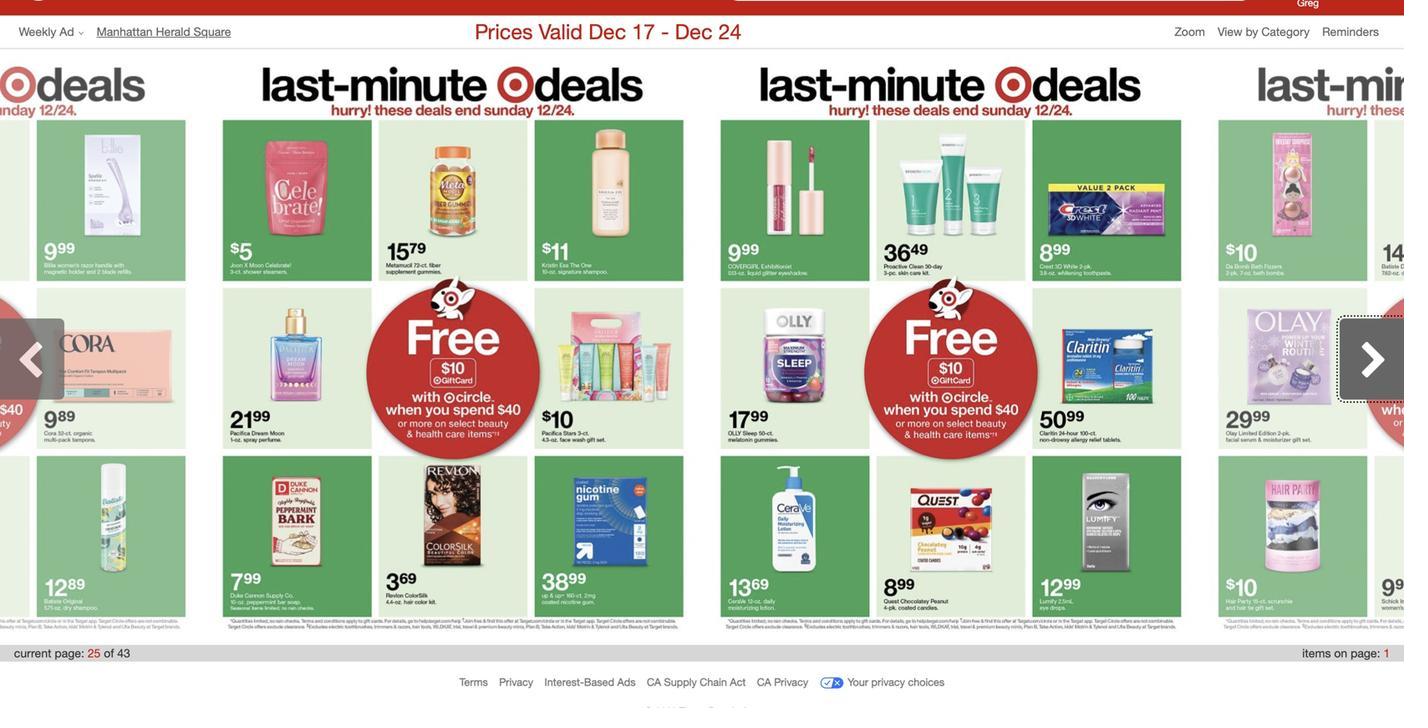 Task type: describe. For each thing, give the bounding box(es) containing it.
ad
[[60, 24, 74, 39]]

zoom
[[1175, 24, 1206, 39]]

interest-based ads link
[[545, 676, 636, 689]]

1 page: from the left
[[55, 646, 84, 661]]

on
[[1335, 646, 1348, 661]]

by
[[1246, 24, 1259, 39]]

act
[[730, 676, 746, 689]]

items
[[1303, 646, 1332, 661]]

your privacy choices link
[[820, 671, 945, 696]]

zoom-in element
[[1175, 24, 1206, 39]]

prices
[[475, 19, 533, 44]]

43
[[117, 646, 130, 661]]

17
[[632, 19, 656, 44]]

-
[[661, 19, 670, 44]]

current
[[14, 646, 51, 661]]

valid
[[539, 19, 583, 44]]

choices
[[909, 676, 945, 689]]

ca privacy link
[[757, 676, 809, 689]]

terms
[[460, 676, 488, 689]]

ads
[[618, 676, 636, 689]]

interest-based ads
[[545, 676, 636, 689]]

weekly ad
[[19, 24, 74, 39]]

chain
[[700, 676, 727, 689]]

your
[[848, 676, 869, 689]]

of
[[104, 646, 114, 661]]

herald
[[156, 24, 190, 39]]

weekly
[[19, 24, 56, 39]]

your privacy choices
[[848, 676, 945, 689]]

category
[[1262, 24, 1311, 39]]

1 dec from the left
[[589, 19, 627, 44]]

page 27 image
[[1201, 58, 1405, 636]]

2 page: from the left
[[1351, 646, 1381, 661]]

24
[[719, 19, 742, 44]]

2 privacy from the left
[[775, 676, 809, 689]]



Task type: locate. For each thing, give the bounding box(es) containing it.
ca supply chain act link
[[647, 676, 746, 689]]

privacy link
[[499, 676, 534, 689]]

reminders
[[1323, 24, 1380, 39]]

0 horizontal spatial ca
[[647, 676, 662, 689]]

privacy
[[499, 676, 534, 689], [775, 676, 809, 689]]

page 24 image
[[0, 58, 204, 636]]

privacy
[[872, 676, 906, 689]]

view by category
[[1218, 24, 1311, 39]]

page 25 image
[[204, 58, 702, 636]]

interest-
[[545, 676, 585, 689]]

1 horizontal spatial privacy
[[775, 676, 809, 689]]

ca
[[647, 676, 662, 689], [757, 676, 772, 689]]

ca for ca supply chain act
[[647, 676, 662, 689]]

ca supply chain act
[[647, 676, 746, 689]]

1 privacy from the left
[[499, 676, 534, 689]]

ca left the supply
[[647, 676, 662, 689]]

dec right -
[[675, 19, 713, 44]]

manhattan
[[97, 24, 153, 39]]

reminders link
[[1323, 23, 1392, 40]]

items on page: 1
[[1303, 646, 1391, 661]]

page:
[[55, 646, 84, 661], [1351, 646, 1381, 661]]

1 horizontal spatial page:
[[1351, 646, 1381, 661]]

1 ca from the left
[[647, 676, 662, 689]]

2 dec from the left
[[675, 19, 713, 44]]

25
[[88, 646, 101, 661]]

page 26 image
[[702, 58, 1201, 636]]

privacy right terms link
[[499, 676, 534, 689]]

manhattan herald square
[[97, 24, 231, 39]]

weekly ad link
[[19, 23, 97, 40]]

prices valid dec 17 - dec 24
[[475, 19, 742, 44]]

privacy left ccpa icon
[[775, 676, 809, 689]]

terms link
[[460, 676, 488, 689]]

1 horizontal spatial dec
[[675, 19, 713, 44]]

ca right act
[[757, 676, 772, 689]]

based
[[584, 676, 615, 689]]

ca privacy
[[757, 676, 809, 689]]

view by category link
[[1218, 24, 1323, 39]]

dec
[[589, 19, 627, 44], [675, 19, 713, 44]]

zoom link
[[1175, 23, 1218, 40]]

2 ca from the left
[[757, 676, 772, 689]]

supply
[[664, 676, 697, 689]]

dec left 17
[[589, 19, 627, 44]]

1 horizontal spatial ca
[[757, 676, 772, 689]]

page: left 25 at the left bottom of the page
[[55, 646, 84, 661]]

ccpa image
[[820, 671, 845, 696]]

1
[[1384, 646, 1391, 661]]

current page: 25 of 43
[[14, 646, 130, 661]]

0 horizontal spatial privacy
[[499, 676, 534, 689]]

page: left 1
[[1351, 646, 1381, 661]]

square
[[194, 24, 231, 39]]

0 horizontal spatial page:
[[55, 646, 84, 661]]

form
[[723, 0, 1258, 2]]

view
[[1218, 24, 1243, 39]]

manhattan herald square link
[[97, 23, 244, 40]]

Search Weekly Ad search field
[[723, 0, 1258, 2]]

0 horizontal spatial dec
[[589, 19, 627, 44]]

ca for ca privacy
[[757, 676, 772, 689]]



Task type: vqa. For each thing, say whether or not it's contained in the screenshot.
CA Supply Chain Act CA
yes



